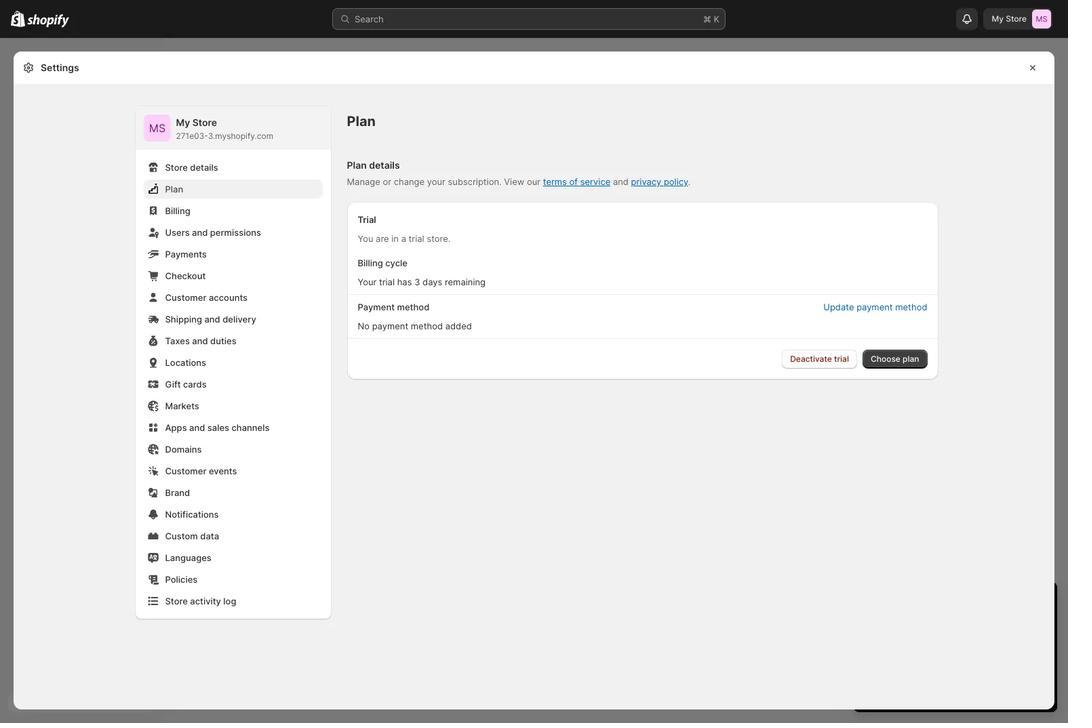 Task type: vqa. For each thing, say whether or not it's contained in the screenshot.
the right List
no



Task type: describe. For each thing, give the bounding box(es) containing it.
store details link
[[144, 158, 323, 177]]

gift cards
[[165, 379, 207, 390]]

choose plan link
[[863, 350, 928, 369]]

plan
[[903, 354, 920, 364]]

apps and sales channels
[[165, 423, 270, 434]]

service
[[581, 176, 611, 187]]

gift
[[165, 379, 181, 390]]

in
[[392, 233, 399, 244]]

plan details manage or change your subscription. view our terms of service and privacy policy .
[[347, 159, 691, 187]]

you are in a trial store.
[[358, 233, 451, 244]]

you
[[358, 233, 373, 244]]

customer for customer events
[[165, 466, 207, 477]]

method for update payment method
[[896, 302, 928, 313]]

details for store
[[190, 162, 218, 173]]

plan inside 'shop settings menu' element
[[165, 184, 183, 195]]

permissions
[[210, 227, 261, 238]]

my store image
[[1033, 9, 1052, 28]]

settings
[[41, 62, 79, 73]]

terms of service link
[[543, 176, 611, 187]]

privacy
[[631, 176, 662, 187]]

details for plan
[[369, 159, 400, 171]]

markets
[[165, 401, 199, 412]]

are
[[376, 233, 389, 244]]

checkout
[[165, 271, 206, 282]]

sales
[[207, 423, 229, 434]]

payments
[[165, 249, 207, 260]]

settings dialog
[[14, 52, 1055, 710]]

locations
[[165, 358, 206, 368]]

remaining
[[445, 277, 486, 288]]

your
[[358, 277, 377, 288]]

store activity log
[[165, 596, 236, 607]]

delivery
[[223, 314, 256, 325]]

change
[[394, 176, 425, 187]]

cards
[[183, 379, 207, 390]]

3.myshopify.com
[[208, 131, 274, 141]]

payment for update
[[857, 302, 893, 313]]

duties
[[210, 336, 237, 347]]

.
[[689, 176, 691, 187]]

payment for no
[[372, 321, 409, 332]]

users and permissions
[[165, 227, 261, 238]]

customer events
[[165, 466, 237, 477]]

domains
[[165, 444, 202, 455]]

brand
[[165, 488, 190, 499]]

gift cards link
[[144, 375, 323, 394]]

1 horizontal spatial shopify image
[[27, 14, 69, 28]]

method for no payment method added
[[411, 321, 443, 332]]

accounts
[[209, 292, 248, 303]]

checkout link
[[144, 267, 323, 286]]

users
[[165, 227, 190, 238]]

billing link
[[144, 202, 323, 221]]

customer for customer accounts
[[165, 292, 207, 303]]

0 horizontal spatial shopify image
[[11, 11, 25, 27]]

trial
[[358, 214, 376, 225]]

locations link
[[144, 353, 323, 372]]

taxes
[[165, 336, 190, 347]]

our
[[527, 176, 541, 187]]

your trial has 3 days remaining
[[358, 277, 486, 288]]

my for my store
[[992, 14, 1004, 24]]

ms button
[[144, 115, 171, 142]]

terms
[[543, 176, 567, 187]]

custom
[[165, 531, 198, 542]]

deactivate trial button
[[782, 350, 858, 369]]

no payment method added
[[358, 321, 472, 332]]

deactivate trial
[[791, 354, 849, 364]]

privacy policy link
[[631, 176, 689, 187]]

users and permissions link
[[144, 223, 323, 242]]

subscription.
[[448, 176, 502, 187]]

shipping and delivery link
[[144, 310, 323, 329]]

k
[[714, 14, 720, 24]]

shop settings menu element
[[135, 107, 331, 619]]

apps and sales channels link
[[144, 419, 323, 438]]

update payment method link
[[816, 298, 936, 317]]

notifications
[[165, 510, 219, 520]]

custom data
[[165, 531, 219, 542]]

policies link
[[144, 571, 323, 590]]

3 days left in your trial element
[[854, 618, 1058, 713]]



Task type: locate. For each thing, give the bounding box(es) containing it.
2 vertical spatial plan
[[165, 184, 183, 195]]

store details
[[165, 162, 218, 173]]

1 vertical spatial my
[[176, 117, 190, 128]]

data
[[200, 531, 219, 542]]

271e03-
[[176, 131, 208, 141]]

⌘
[[704, 14, 712, 24]]

days
[[423, 277, 443, 288]]

my store
[[992, 14, 1027, 24]]

my left my store image
[[992, 14, 1004, 24]]

choose
[[871, 354, 901, 364]]

trial for your
[[379, 277, 395, 288]]

1 vertical spatial plan
[[347, 159, 367, 171]]

store
[[1006, 14, 1027, 24], [193, 117, 217, 128], [165, 162, 188, 173], [165, 596, 188, 607]]

trial for deactivate
[[835, 354, 849, 364]]

languages
[[165, 553, 212, 564]]

0 vertical spatial payment
[[857, 302, 893, 313]]

billing inside 'shop settings menu' element
[[165, 206, 190, 216]]

policy
[[664, 176, 689, 187]]

and right users
[[192, 227, 208, 238]]

view
[[504, 176, 525, 187]]

your
[[427, 176, 446, 187]]

my store 271e03-3.myshopify.com
[[176, 117, 274, 141]]

shopify image
[[11, 11, 25, 27], [27, 14, 69, 28]]

0 vertical spatial my
[[992, 14, 1004, 24]]

0 horizontal spatial details
[[190, 162, 218, 173]]

a
[[401, 233, 406, 244]]

my up 271e03- on the left of the page
[[176, 117, 190, 128]]

customer accounts link
[[144, 288, 323, 307]]

or
[[383, 176, 392, 187]]

shipping and delivery
[[165, 314, 256, 325]]

1 customer from the top
[[165, 292, 207, 303]]

customer down domains
[[165, 466, 207, 477]]

0 horizontal spatial trial
[[379, 277, 395, 288]]

plan inside the plan details manage or change your subscription. view our terms of service and privacy policy .
[[347, 159, 367, 171]]

0 vertical spatial customer
[[165, 292, 207, 303]]

and
[[613, 176, 629, 187], [192, 227, 208, 238], [205, 314, 220, 325], [192, 336, 208, 347], [189, 423, 205, 434]]

and for delivery
[[205, 314, 220, 325]]

custom data link
[[144, 527, 323, 546]]

events
[[209, 466, 237, 477]]

2 horizontal spatial trial
[[835, 354, 849, 364]]

customer down 'checkout'
[[165, 292, 207, 303]]

and right apps
[[189, 423, 205, 434]]

trial right deactivate
[[835, 354, 849, 364]]

billing for billing
[[165, 206, 190, 216]]

trial left has
[[379, 277, 395, 288]]

payment down the payment method
[[372, 321, 409, 332]]

2 vertical spatial trial
[[835, 354, 849, 364]]

payment
[[857, 302, 893, 313], [372, 321, 409, 332]]

channels
[[232, 423, 270, 434]]

trial
[[409, 233, 425, 244], [379, 277, 395, 288], [835, 354, 849, 364]]

and down customer accounts
[[205, 314, 220, 325]]

store down 271e03- on the left of the page
[[165, 162, 188, 173]]

billing for billing cycle
[[358, 258, 383, 269]]

1 horizontal spatial my
[[992, 14, 1004, 24]]

details
[[369, 159, 400, 171], [190, 162, 218, 173]]

plan
[[347, 113, 376, 130], [347, 159, 367, 171], [165, 184, 183, 195]]

has
[[397, 277, 412, 288]]

method left the added
[[411, 321, 443, 332]]

details down 271e03- on the left of the page
[[190, 162, 218, 173]]

activity
[[190, 596, 221, 607]]

billing up your
[[358, 258, 383, 269]]

trial inside button
[[835, 354, 849, 364]]

1 vertical spatial trial
[[379, 277, 395, 288]]

0 vertical spatial plan
[[347, 113, 376, 130]]

0 vertical spatial trial
[[409, 233, 425, 244]]

and right service
[[613, 176, 629, 187]]

taxes and duties link
[[144, 332, 323, 351]]

dialog
[[1060, 52, 1069, 710]]

my store image
[[144, 115, 171, 142]]

manage
[[347, 176, 381, 187]]

store up 271e03- on the left of the page
[[193, 117, 217, 128]]

billing
[[165, 206, 190, 216], [358, 258, 383, 269]]

domains link
[[144, 440, 323, 459]]

2 customer from the top
[[165, 466, 207, 477]]

3
[[415, 277, 420, 288]]

store inside my store 271e03-3.myshopify.com
[[193, 117, 217, 128]]

1 horizontal spatial details
[[369, 159, 400, 171]]

brand link
[[144, 484, 323, 503]]

payment
[[358, 302, 395, 313]]

store.
[[427, 233, 451, 244]]

deactivate
[[791, 354, 832, 364]]

0 vertical spatial billing
[[165, 206, 190, 216]]

and right taxes
[[192, 336, 208, 347]]

payment right update
[[857, 302, 893, 313]]

payments link
[[144, 245, 323, 264]]

markets link
[[144, 397, 323, 416]]

1 horizontal spatial payment
[[857, 302, 893, 313]]

my inside my store 271e03-3.myshopify.com
[[176, 117, 190, 128]]

method up no payment method added
[[397, 302, 430, 313]]

log
[[223, 596, 236, 607]]

method up plan on the right of page
[[896, 302, 928, 313]]

choose plan
[[871, 354, 920, 364]]

update payment method
[[824, 302, 928, 313]]

1 horizontal spatial trial
[[409, 233, 425, 244]]

and for permissions
[[192, 227, 208, 238]]

taxes and duties
[[165, 336, 237, 347]]

details inside 'shop settings menu' element
[[190, 162, 218, 173]]

0 horizontal spatial my
[[176, 117, 190, 128]]

customer accounts
[[165, 292, 248, 303]]

cycle
[[386, 258, 408, 269]]

details inside the plan details manage or change your subscription. view our terms of service and privacy policy .
[[369, 159, 400, 171]]

languages link
[[144, 549, 323, 568]]

and for duties
[[192, 336, 208, 347]]

search
[[355, 14, 384, 24]]

and for sales
[[189, 423, 205, 434]]

update
[[824, 302, 855, 313]]

apps
[[165, 423, 187, 434]]

customer events link
[[144, 462, 323, 481]]

my for my store 271e03-3.myshopify.com
[[176, 117, 190, 128]]

0 horizontal spatial payment
[[372, 321, 409, 332]]

billing up users
[[165, 206, 190, 216]]

billing cycle
[[358, 258, 408, 269]]

plan link
[[144, 180, 323, 199]]

shipping
[[165, 314, 202, 325]]

trial right the a
[[409, 233, 425, 244]]

⌘ k
[[704, 14, 720, 24]]

policies
[[165, 575, 198, 586]]

method
[[397, 302, 430, 313], [896, 302, 928, 313], [411, 321, 443, 332]]

payment method
[[358, 302, 430, 313]]

1 vertical spatial payment
[[372, 321, 409, 332]]

1 vertical spatial customer
[[165, 466, 207, 477]]

0 horizontal spatial billing
[[165, 206, 190, 216]]

and inside the plan details manage or change your subscription. view our terms of service and privacy policy .
[[613, 176, 629, 187]]

1 vertical spatial billing
[[358, 258, 383, 269]]

store down policies
[[165, 596, 188, 607]]

notifications link
[[144, 505, 323, 524]]

store left my store image
[[1006, 14, 1027, 24]]

store activity log link
[[144, 592, 323, 611]]

added
[[446, 321, 472, 332]]

details up "or"
[[369, 159, 400, 171]]

1 horizontal spatial billing
[[358, 258, 383, 269]]



